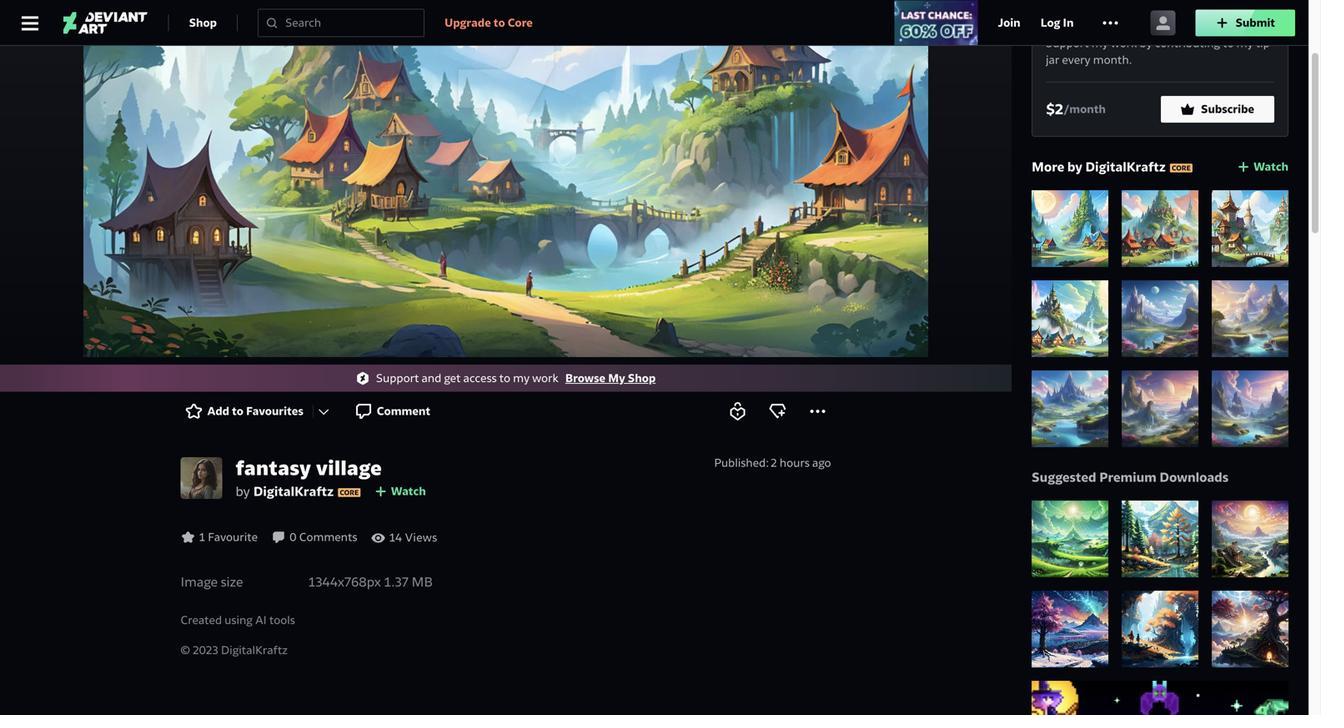 Task type: vqa. For each thing, say whether or not it's contained in the screenshot.
bottommost WORK
yes



Task type: locate. For each thing, give the bounding box(es) containing it.
2 horizontal spatial my
[[1237, 36, 1254, 51]]

by left contributing
[[1140, 36, 1153, 51]]

1 horizontal spatial watch button
[[1237, 157, 1289, 177]]

banner
[[0, 0, 1309, 46]]

published: 2 hours ago
[[714, 456, 831, 470]]

work
[[1111, 36, 1137, 51], [532, 371, 559, 385]]

to left the core
[[494, 15, 505, 30]]

1.37
[[384, 574, 409, 590]]

0 horizontal spatial by
[[1068, 159, 1083, 175]]

support up 'every'
[[1046, 36, 1089, 51]]

work inside the support my work by contributing to my tip jar every month.
[[1111, 36, 1137, 51]]

to
[[494, 15, 505, 30], [1223, 36, 1234, 51], [499, 371, 511, 385], [232, 404, 244, 418]]

to right add
[[232, 404, 244, 418]]

to inside banner
[[494, 15, 505, 30]]

favourite
[[208, 530, 258, 544]]

©
[[181, 643, 190, 657]]

fantasy kingdom 10003 image
[[1212, 501, 1289, 578]]

join
[[998, 15, 1021, 30]]

to inside the support my work by contributing to my tip jar every month.
[[1223, 36, 1234, 51]]

0 horizontal spatial shop
[[189, 15, 217, 30]]

tools
[[269, 613, 295, 627]]

using
[[225, 613, 253, 627]]

watch up 14 views on the bottom of the page
[[391, 484, 426, 499]]

fantasy
[[236, 455, 311, 481]]

my right access
[[513, 371, 530, 385]]

more by link
[[1032, 159, 1193, 175]]

watch button down 'subscribe'
[[1237, 157, 1289, 177]]

ai
[[255, 613, 267, 627]]

watch
[[1254, 160, 1289, 174], [391, 484, 426, 499]]

© 2023
[[181, 643, 221, 657]]

every
[[1062, 53, 1091, 67]]

0 horizontal spatial support
[[376, 371, 419, 385]]

support up comment
[[376, 371, 419, 385]]

dk000039 image
[[1122, 501, 1199, 578]]

more by
[[1032, 159, 1086, 175]]

by
[[1140, 36, 1153, 51], [1068, 159, 1083, 175]]

1 vertical spatial work
[[532, 371, 559, 385]]

work up month.
[[1111, 36, 1137, 51]]

my left 'tip'
[[1237, 36, 1254, 51]]

0 vertical spatial watch
[[1254, 160, 1289, 174]]

fantasy landscape image
[[1122, 190, 1199, 267], [1122, 281, 1199, 357], [1212, 281, 1289, 357], [1032, 371, 1109, 447], [1122, 371, 1199, 447], [1212, 371, 1289, 447]]

access
[[463, 371, 497, 385]]

more
[[1032, 159, 1065, 175]]

village
[[316, 455, 382, 481]]

0 vertical spatial work
[[1111, 36, 1137, 51]]

log
[[1041, 15, 1061, 30]]

support my work by contributing to my tip jar every month.
[[1046, 36, 1270, 67]]

work left browse
[[532, 371, 559, 385]]

0 horizontal spatial watch
[[391, 484, 426, 499]]

0 horizontal spatial my
[[513, 371, 530, 385]]

1 horizontal spatial my
[[1092, 36, 1109, 51]]

0 vertical spatial support
[[1046, 36, 1089, 51]]

ago
[[813, 456, 831, 470]]

digitalkraftz 1000073 image
[[1032, 591, 1109, 668]]

support inside the support my work by contributing to my tip jar every month.
[[1046, 36, 1089, 51]]

14 views
[[389, 530, 438, 545]]

1 horizontal spatial work
[[1111, 36, 1137, 51]]

support for support and get access to my work browse my shop
[[376, 371, 419, 385]]

watch button
[[1237, 157, 1289, 177], [374, 481, 426, 501]]

upgrade to core
[[445, 15, 533, 30]]

mb
[[412, 574, 433, 590]]

my up month.
[[1092, 36, 1109, 51]]

fantasy village image
[[83, 0, 929, 357], [1032, 190, 1109, 267], [1212, 190, 1289, 267], [1032, 281, 1109, 357]]

$2
[[1046, 100, 1064, 119]]

views
[[405, 530, 438, 545]]

Search text field
[[285, 15, 417, 31]]

hours
[[780, 456, 810, 470]]

$2 / month
[[1046, 100, 1106, 119]]

published:
[[714, 456, 769, 470]]

watch down 'subscribe'
[[1254, 160, 1289, 174]]

1 horizontal spatial shop
[[628, 371, 656, 385]]

and
[[422, 371, 442, 385]]

0 vertical spatial watch button
[[1237, 157, 1289, 177]]

1 vertical spatial support
[[376, 371, 419, 385]]

support for support my work by contributing to my tip jar every month.
[[1046, 36, 1089, 51]]

comments
[[299, 530, 357, 544]]

0 vertical spatial by
[[1140, 36, 1153, 51]]

my
[[1092, 36, 1109, 51], [1237, 36, 1254, 51], [513, 371, 530, 385]]

1 horizontal spatial support
[[1046, 36, 1089, 51]]

shop
[[189, 15, 217, 30], [628, 371, 656, 385]]

support
[[1046, 36, 1089, 51], [376, 371, 419, 385]]

watch button up 14
[[374, 481, 426, 501]]

1344x768px
[[308, 574, 381, 590]]

suggested
[[1032, 469, 1097, 486]]

get
[[444, 371, 461, 385]]

to left 'tip'
[[1223, 36, 1234, 51]]

1 vertical spatial shop
[[628, 371, 656, 385]]

tip jar
[[1046, 10, 1088, 27]]

0 horizontal spatial watch button
[[374, 481, 426, 501]]

core member image
[[338, 487, 361, 497]]

2
[[771, 456, 777, 470]]

by right more
[[1068, 159, 1083, 175]]

digitalkraftz 1000030 image
[[1212, 591, 1289, 668]]

1
[[199, 530, 205, 544]]

add to favourites
[[207, 404, 304, 418]]

suggested premium downloads
[[1032, 469, 1229, 486]]

1 horizontal spatial by
[[1140, 36, 1153, 51]]



Task type: describe. For each thing, give the bounding box(es) containing it.
by
[[236, 483, 250, 500]]

1 vertical spatial watch button
[[374, 481, 426, 501]]

submit button
[[1196, 10, 1296, 36]]

browse
[[565, 371, 606, 385]]

to right access
[[499, 371, 511, 385]]

submit
[[1236, 15, 1276, 30]]

fantasy landscape 10021 image
[[1032, 501, 1109, 578]]

browse my shop link
[[565, 371, 656, 385]]

digitalkraftz link
[[253, 481, 361, 501]]

0 comments
[[290, 530, 357, 544]]

tip
[[1256, 36, 1270, 51]]

contributing
[[1155, 36, 1221, 51]]

month.
[[1094, 53, 1133, 67]]

join link
[[998, 13, 1021, 33]]

jar
[[1046, 53, 1060, 67]]

add
[[207, 404, 229, 418]]

log in
[[1041, 15, 1074, 30]]

log in link
[[1041, 13, 1074, 33]]

1344x768px 1.37 mb
[[308, 574, 433, 590]]

2023
[[193, 643, 218, 657]]

created
[[181, 613, 222, 627]]

0 vertical spatial shop
[[189, 15, 217, 30]]

fantasy village
[[236, 455, 382, 481]]

digitalkraftz
[[253, 483, 334, 500]]

november 30, 2023 at 10:49 am pst element
[[771, 455, 831, 471]]

support and get access to my work browse my shop
[[376, 371, 656, 385]]

my
[[608, 371, 625, 385]]

banner containing shop
[[0, 0, 1309, 46]]

premium
[[1100, 469, 1157, 486]]

14
[[389, 530, 402, 545]]

size
[[221, 574, 243, 590]]

tip
[[1046, 10, 1066, 27]]

1 favourite
[[199, 530, 258, 544]]

1 vertical spatial watch
[[391, 484, 426, 499]]

1 horizontal spatial watch
[[1254, 160, 1289, 174]]

1 vertical spatial by
[[1068, 159, 1083, 175]]

/
[[1064, 102, 1070, 117]]

comment
[[377, 404, 431, 418]]

upgrade to core link
[[445, 13, 533, 33]]

image size
[[181, 574, 243, 590]]

by inside the support my work by contributing to my tip jar every month.
[[1140, 36, 1153, 51]]

favourites
[[246, 404, 304, 418]]

downloads
[[1160, 469, 1229, 486]]

in
[[1063, 15, 1074, 30]]

subscribe button
[[1161, 96, 1275, 123]]

0
[[290, 530, 297, 544]]

comment button
[[350, 398, 434, 425]]

shop link
[[189, 10, 217, 36]]

subscribe
[[1201, 102, 1255, 117]]

to inside button
[[232, 404, 244, 418]]

add to favourites button
[[181, 398, 307, 425]]

0 horizontal spatial work
[[532, 371, 559, 385]]

created using ai tools
[[181, 613, 295, 627]]

jar
[[1069, 10, 1088, 27]]

digitalkraftz's avatar image
[[181, 457, 222, 499]]

image
[[181, 574, 218, 590]]

month
[[1070, 102, 1106, 117]]

core
[[508, 15, 533, 30]]

upgrade
[[445, 15, 491, 30]]

digitalkraftz 1000070 image
[[1122, 591, 1199, 668]]

core member image
[[1170, 162, 1193, 172]]



